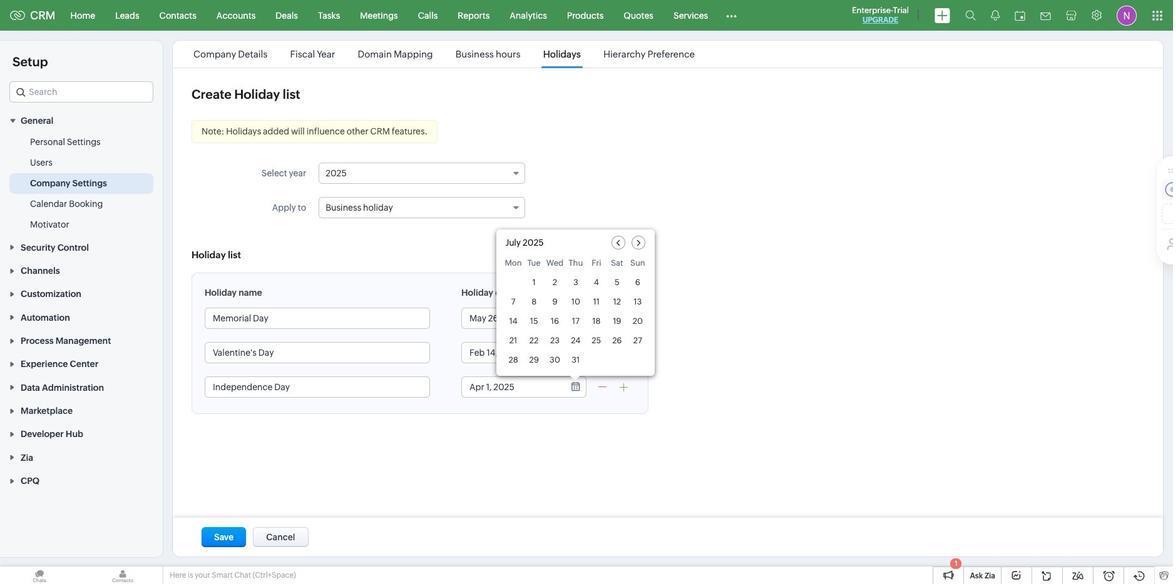 Task type: locate. For each thing, give the bounding box(es) containing it.
Holiday name text field
[[205, 309, 430, 329], [205, 378, 430, 398]]

search element
[[958, 0, 984, 31]]

saturday column header
[[609, 259, 626, 272]]

holiday name text field for 1st mmm d, yyyy text box from the top
[[205, 309, 430, 329]]

6 row from the top
[[505, 352, 646, 369]]

list
[[182, 41, 706, 68]]

profile image
[[1117, 5, 1137, 25]]

friday column header
[[588, 259, 605, 272]]

3 mmm d, yyyy text field from the top
[[462, 378, 562, 398]]

2 vertical spatial mmm d, yyyy text field
[[462, 378, 562, 398]]

1 holiday name text field from the top
[[205, 309, 430, 329]]

None field
[[9, 81, 153, 103], [319, 163, 525, 184], [319, 197, 525, 219], [319, 163, 525, 184], [319, 197, 525, 219]]

MMM d, yyyy text field
[[462, 309, 562, 329], [462, 343, 562, 363], [462, 378, 562, 398]]

grid
[[496, 256, 655, 376]]

holiday name text field down holiday name text box
[[205, 378, 430, 398]]

1 mmm d, yyyy text field from the top
[[462, 309, 562, 329]]

0 vertical spatial holiday name text field
[[205, 309, 430, 329]]

none field search
[[9, 81, 153, 103]]

1 row from the top
[[505, 259, 646, 272]]

0 vertical spatial mmm d, yyyy text field
[[462, 309, 562, 329]]

holiday name text field up holiday name text box
[[205, 309, 430, 329]]

thursday column header
[[568, 259, 584, 272]]

mails element
[[1033, 1, 1059, 30]]

Other Modules field
[[718, 5, 745, 25]]

region
[[0, 132, 163, 236]]

search image
[[966, 10, 976, 21]]

2 holiday name text field from the top
[[205, 378, 430, 398]]

5 row from the top
[[505, 332, 646, 349]]

wednesday column header
[[546, 259, 564, 272]]

signals image
[[991, 10, 1000, 21]]

3 row from the top
[[505, 294, 646, 311]]

Holiday name text field
[[205, 343, 430, 363]]

signals element
[[984, 0, 1008, 31]]

holiday name text field for third mmm d, yyyy text box from the top
[[205, 378, 430, 398]]

1 vertical spatial holiday name text field
[[205, 378, 430, 398]]

calendar image
[[1015, 10, 1026, 20]]

monday column header
[[505, 259, 522, 272]]

row
[[505, 259, 646, 272], [505, 274, 646, 291], [505, 294, 646, 311], [505, 313, 646, 330], [505, 332, 646, 349], [505, 352, 646, 369]]

1 vertical spatial mmm d, yyyy text field
[[462, 343, 562, 363]]



Task type: vqa. For each thing, say whether or not it's contained in the screenshot.
MMM d, yyyy Text Box to the middle
yes



Task type: describe. For each thing, give the bounding box(es) containing it.
sunday column header
[[630, 259, 646, 272]]

mails image
[[1041, 12, 1051, 20]]

contacts image
[[83, 567, 162, 585]]

2 row from the top
[[505, 274, 646, 291]]

profile element
[[1110, 0, 1145, 30]]

tuesday column header
[[526, 259, 543, 272]]

create menu image
[[935, 8, 951, 23]]

create menu element
[[927, 0, 958, 30]]

Search text field
[[10, 82, 153, 102]]

4 row from the top
[[505, 313, 646, 330]]

2 mmm d, yyyy text field from the top
[[462, 343, 562, 363]]

chats image
[[0, 567, 79, 585]]



